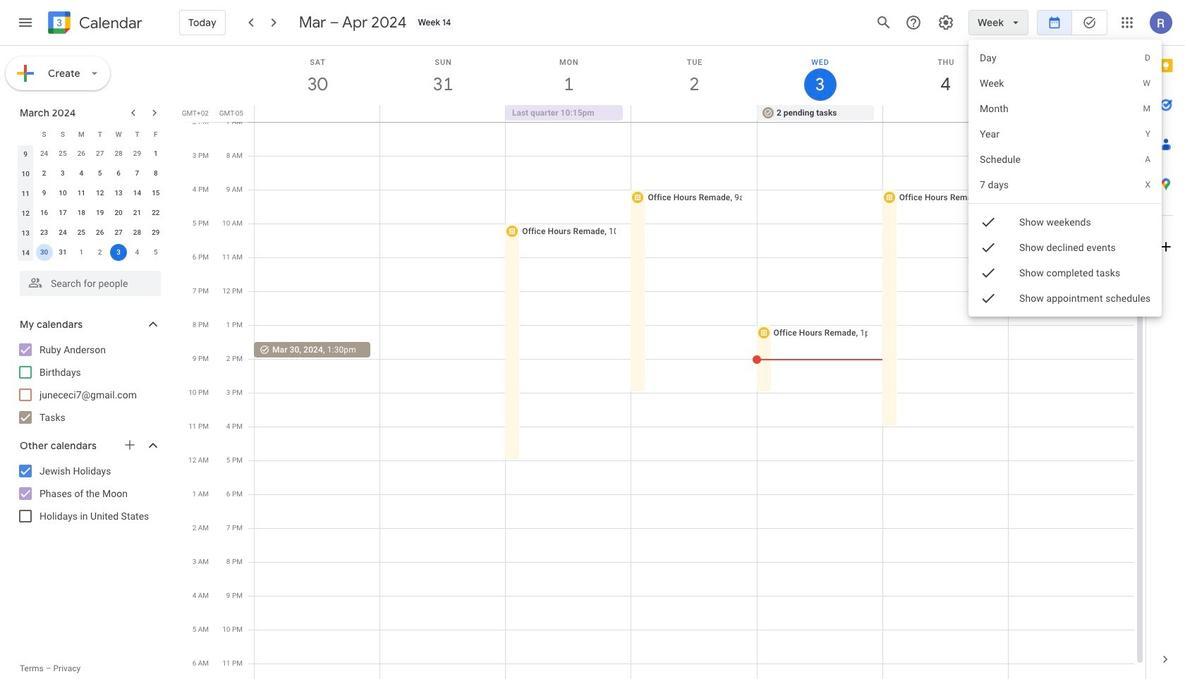 Task type: vqa. For each thing, say whether or not it's contained in the screenshot.
"Add other calendars" icon
yes



Task type: describe. For each thing, give the bounding box(es) containing it.
february 25 element
[[54, 145, 71, 162]]

2 checkbox item from the top
[[969, 235, 1162, 260]]

row group inside the march 2024 grid
[[16, 144, 165, 262]]

26 element
[[91, 224, 108, 241]]

3 menu item from the top
[[969, 96, 1162, 121]]

1 checkbox item from the top
[[969, 210, 1162, 235]]

30 element
[[36, 244, 53, 261]]

31 element
[[54, 244, 71, 261]]

4 checkbox item from the top
[[969, 286, 1162, 311]]

4 menu item from the top
[[969, 121, 1162, 147]]

11 element
[[73, 185, 90, 202]]

february 28 element
[[110, 145, 127, 162]]

24 element
[[54, 224, 71, 241]]

april 1 element
[[73, 244, 90, 261]]

6 menu item from the top
[[969, 172, 1162, 198]]

3 element
[[54, 165, 71, 182]]

february 29 element
[[129, 145, 146, 162]]

calendar element
[[45, 8, 142, 40]]

21 element
[[129, 205, 146, 222]]

20 element
[[110, 205, 127, 222]]

3 checkbox item from the top
[[969, 260, 1162, 286]]

29 element
[[147, 224, 164, 241]]

15 element
[[147, 185, 164, 202]]

my calendars list
[[3, 339, 175, 429]]

16 element
[[36, 205, 53, 222]]

10 element
[[54, 185, 71, 202]]

27 element
[[110, 224, 127, 241]]

28 element
[[129, 224, 146, 241]]

april 4 element
[[129, 244, 146, 261]]

1 menu item from the top
[[969, 45, 1162, 71]]

4 element
[[73, 165, 90, 182]]

22 element
[[147, 205, 164, 222]]

23 element
[[36, 224, 53, 241]]

february 26 element
[[73, 145, 90, 162]]

2 element
[[36, 165, 53, 182]]

9 element
[[36, 185, 53, 202]]

8 element
[[147, 165, 164, 182]]

14 element
[[129, 185, 146, 202]]



Task type: locate. For each thing, give the bounding box(es) containing it.
6 element
[[110, 165, 127, 182]]

17 element
[[54, 205, 71, 222]]

february 24 element
[[36, 145, 53, 162]]

row
[[248, 105, 1146, 122], [16, 124, 165, 144], [16, 144, 165, 164], [16, 164, 165, 183], [16, 183, 165, 203], [16, 203, 165, 223], [16, 223, 165, 243], [16, 243, 165, 262]]

13 element
[[110, 185, 127, 202]]

march 2024 grid
[[13, 124, 165, 262]]

settings menu image
[[938, 14, 955, 31]]

25 element
[[73, 224, 90, 241]]

add other calendars image
[[123, 438, 137, 452]]

april 3, today element
[[110, 244, 127, 261]]

heading
[[76, 14, 142, 31]]

grid
[[181, 46, 1146, 679]]

april 5 element
[[147, 244, 164, 261]]

5 element
[[91, 165, 108, 182]]

column header
[[16, 124, 35, 144]]

row group
[[16, 144, 165, 262]]

5 menu item from the top
[[969, 147, 1162, 172]]

column header inside the march 2024 grid
[[16, 124, 35, 144]]

tab list
[[1146, 46, 1185, 640]]

menu item
[[969, 45, 1162, 71], [969, 71, 1162, 96], [969, 96, 1162, 121], [969, 121, 1162, 147], [969, 147, 1162, 172], [969, 172, 1162, 198]]

other calendars list
[[3, 460, 175, 528]]

cell
[[255, 105, 380, 122], [380, 105, 506, 122], [631, 105, 757, 122], [883, 105, 1008, 122], [1008, 105, 1134, 122], [35, 243, 53, 262], [109, 243, 128, 262]]

12 element
[[91, 185, 108, 202]]

2 menu item from the top
[[969, 71, 1162, 96]]

april 2 element
[[91, 244, 108, 261]]

menu
[[969, 40, 1162, 317]]

heading inside calendar element
[[76, 14, 142, 31]]

None search field
[[0, 265, 175, 296]]

19 element
[[91, 205, 108, 222]]

7 element
[[129, 165, 146, 182]]

Search for people text field
[[28, 271, 152, 296]]

1 element
[[147, 145, 164, 162]]

february 27 element
[[91, 145, 108, 162]]

main drawer image
[[17, 14, 34, 31]]

checkbox item
[[969, 210, 1162, 235], [969, 235, 1162, 260], [969, 260, 1162, 286], [969, 286, 1162, 311]]

18 element
[[73, 205, 90, 222]]



